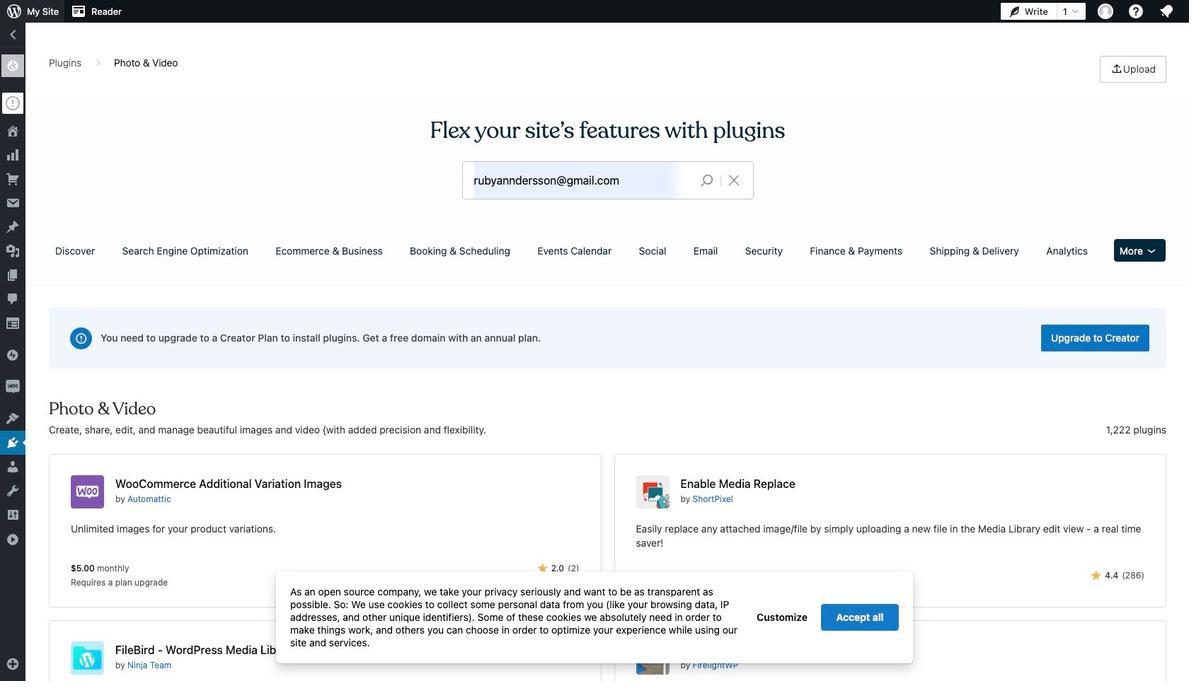 Task type: vqa. For each thing, say whether or not it's contained in the screenshot.
the top 'IMG'
yes



Task type: locate. For each thing, give the bounding box(es) containing it.
1 vertical spatial img image
[[6, 380, 20, 394]]

1 img image from the top
[[6, 348, 20, 362]]

0 vertical spatial img image
[[6, 348, 20, 362]]

open search image
[[689, 171, 725, 190]]

img image
[[6, 348, 20, 362], [6, 380, 20, 394]]

my profile image
[[1098, 4, 1113, 19]]

main content
[[44, 56, 1171, 682]]

2 img image from the top
[[6, 380, 20, 394]]

close search image
[[716, 172, 751, 189]]

None search field
[[463, 162, 753, 199]]

plugin icon image
[[71, 476, 104, 509], [636, 476, 669, 509], [71, 642, 104, 675], [636, 642, 669, 675]]



Task type: describe. For each thing, give the bounding box(es) containing it.
help image
[[1127, 3, 1144, 20]]

manage your notifications image
[[1158, 3, 1175, 20]]

Search search field
[[474, 162, 689, 199]]



